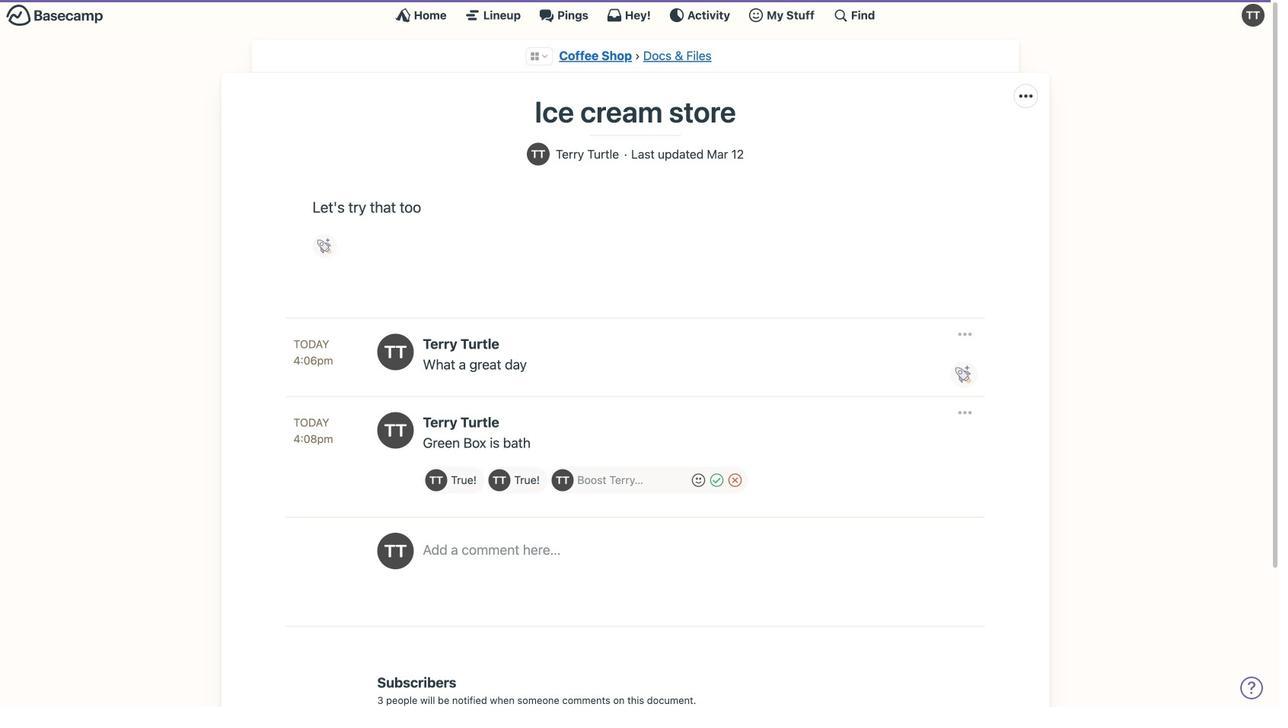 Task type: vqa. For each thing, say whether or not it's contained in the screenshot.
chat
no



Task type: locate. For each thing, give the bounding box(es) containing it.
1 horizontal spatial terry t. boosted the comment with 'true!' element
[[486, 467, 548, 494]]

Boost Terry… text field
[[577, 469, 688, 491]]

0 vertical spatial today element
[[294, 336, 329, 353]]

1 terry t. boosted the comment with 'true!' element from the left
[[423, 467, 485, 494]]

2 today element from the top
[[294, 415, 329, 431]]

1 vertical spatial today element
[[294, 415, 329, 431]]

1 vertical spatial terry turtle image
[[377, 334, 414, 370]]

today element up 4:08pm element
[[294, 415, 329, 431]]

Submit submit
[[706, 471, 728, 489]]

main element
[[0, 0, 1271, 30]]

terry t. boosted the comment with 'true!' element
[[423, 467, 485, 494], [486, 467, 548, 494]]

today element up the 4:06pm element
[[294, 336, 329, 353]]

terry turtle image
[[1242, 4, 1265, 27], [377, 334, 414, 370], [377, 533, 414, 570]]

0 vertical spatial terry turtle image
[[1242, 4, 1265, 27]]

0 horizontal spatial terry t. boosted the comment with 'true!' element
[[423, 467, 485, 494]]

keyboard shortcut: ⌘ + / image
[[833, 8, 848, 23]]

add a boost element
[[552, 469, 688, 491]]

2 vertical spatial terry turtle image
[[377, 533, 414, 570]]

today element
[[294, 336, 329, 353], [294, 415, 329, 431]]

1 today element from the top
[[294, 336, 329, 353]]

terry turtle image
[[527, 143, 550, 166], [377, 412, 414, 449], [425, 469, 447, 491], [488, 469, 510, 491], [552, 469, 574, 491]]



Task type: describe. For each thing, give the bounding box(es) containing it.
4:08pm element
[[294, 433, 333, 446]]

2 terry t. boosted the comment with 'true!' element from the left
[[486, 467, 548, 494]]

today element for 4:08pm element
[[294, 415, 329, 431]]

today element for the 4:06pm element
[[294, 336, 329, 353]]

switch accounts image
[[6, 4, 104, 27]]

4:06pm element
[[294, 354, 333, 367]]

mar 12 element
[[707, 148, 744, 161]]



